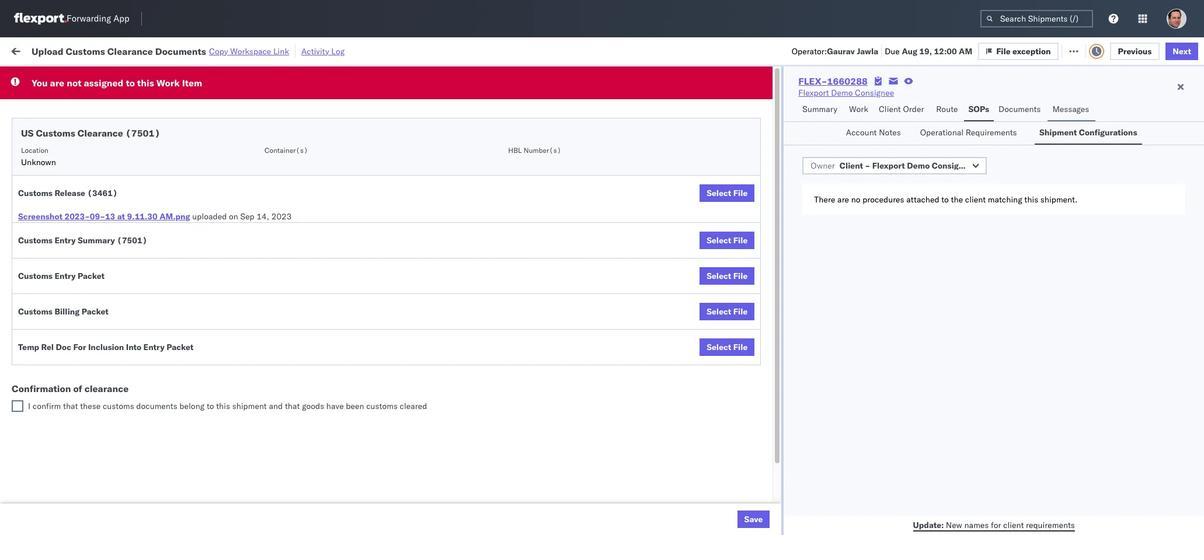 Task type: locate. For each thing, give the bounding box(es) containing it.
5 resize handle column header from the left
[[557, 91, 571, 536]]

my
[[12, 42, 30, 59]]

packet down "upload customs clearance documents" button
[[78, 271, 105, 282]]

angeles, up documents
[[125, 374, 157, 384]]

2 vertical spatial this
[[216, 401, 230, 412]]

from inside schedule pickup from rotterdam, netherlands
[[91, 419, 108, 430]]

1 horizontal spatial to
[[207, 401, 214, 412]]

angeles, up the 9.11.30
[[125, 168, 157, 178]]

select for customs release (3461)
[[707, 188, 732, 199]]

2 select file button from the top
[[700, 232, 755, 249]]

0 vertical spatial at
[[233, 45, 240, 56]]

2 vertical spatial documents
[[130, 245, 172, 256]]

11:59 for schedule delivery appointment link for 11:59 pm pdt, nov 4, 2022
[[212, 117, 235, 128]]

0 horizontal spatial are
[[50, 77, 64, 89]]

1 vertical spatial are
[[838, 195, 849, 205]]

schedule pickup from los angeles, ca button
[[27, 142, 171, 155], [27, 167, 171, 180], [27, 219, 171, 232], [27, 270, 171, 283], [27, 373, 171, 386]]

1 select file button from the top
[[700, 185, 755, 202]]

1 vertical spatial 2023
[[296, 400, 316, 410]]

1 vertical spatial account
[[637, 503, 668, 513]]

file for temp rel doc for inclusion into entry packet
[[734, 342, 748, 353]]

2 confirm from the top
[[27, 348, 57, 358]]

4 schedule pickup from los angeles, ca from the top
[[27, 271, 171, 281]]

workitem
[[13, 95, 43, 104]]

los inside confirm pickup from los angeles, ca link
[[105, 322, 118, 333]]

schedule delivery appointment link
[[27, 116, 144, 128], [27, 193, 144, 205], [27, 296, 144, 308], [27, 399, 144, 410], [27, 501, 144, 513]]

upload inside button
[[27, 245, 53, 256]]

schedule for schedule delivery appointment button for 5:30
[[27, 502, 61, 513]]

gaurav jawla
[[1068, 117, 1117, 128], [1068, 143, 1117, 153], [1068, 194, 1117, 205]]

documents up requirements
[[999, 104, 1041, 114]]

summary down container
[[803, 104, 838, 114]]

upload for upload customs clearance documents
[[27, 245, 53, 256]]

documents for upload customs clearance documents copy workspace link
[[155, 45, 206, 57]]

1 vertical spatial 2130387
[[754, 426, 789, 436]]

select for temp rel doc for inclusion into entry packet
[[707, 342, 732, 353]]

schedule pickup from los angeles, ca button up (3461)
[[27, 167, 171, 180]]

hlxu6269489, down owner client - flexport demo consignee
[[878, 194, 938, 204]]

1 vertical spatial -
[[670, 503, 675, 513]]

1 hlxu6269489, from the top
[[878, 117, 938, 127]]

operational requirements button
[[916, 122, 1028, 145]]

operator:
[[792, 46, 827, 56]]

documents for upload customs clearance documents
[[130, 245, 172, 256]]

item
[[182, 77, 202, 89]]

8:30 pm pst, jan 23, 2023
[[212, 400, 316, 410]]

1 11:59 from the top
[[212, 117, 235, 128]]

entry
[[55, 235, 76, 246], [55, 271, 76, 282], [143, 342, 165, 353]]

2 vertical spatial gaurav jawla
[[1068, 194, 1117, 205]]

2 horizontal spatial work
[[849, 104, 869, 114]]

0 vertical spatial demo
[[831, 88, 853, 98]]

mbl/mawb numbers
[[902, 95, 974, 104]]

name
[[512, 95, 530, 104]]

2023 for 30,
[[296, 503, 316, 513]]

angeles, inside confirm pickup from los angeles, ca link
[[121, 322, 153, 333]]

flex-
[[799, 75, 827, 87], [729, 117, 754, 128], [729, 143, 754, 153], [729, 169, 754, 179], [729, 194, 754, 205], [729, 220, 754, 230], [729, 246, 754, 256], [729, 271, 754, 282], [729, 297, 754, 308], [729, 323, 754, 333], [729, 348, 754, 359], [729, 374, 754, 385], [729, 400, 754, 410], [729, 426, 754, 436], [729, 451, 754, 462], [729, 477, 754, 487], [729, 503, 754, 513]]

screenshot 2023-09-13 at 9.11.30 am.png link
[[18, 211, 190, 223]]

1 horizontal spatial flexport
[[873, 161, 905, 171]]

ceau7522281, hlxu6269489, hlxu8034992 up attached
[[816, 168, 997, 179]]

schedule delivery appointment for 11:59 pm pdt, nov 4, 2022
[[27, 117, 144, 127]]

3 hlxu6269489, from the top
[[878, 168, 938, 179]]

flexport. image
[[14, 13, 67, 25]]

2 vertical spatial 2023
[[296, 503, 316, 513]]

0 vertical spatial (7501)
[[125, 127, 160, 139]]

work right 'import'
[[128, 45, 148, 56]]

2 jan from the top
[[266, 503, 279, 513]]

0 horizontal spatial on
[[229, 211, 238, 222]]

ceau7522281, down owner
[[816, 194, 876, 204]]

9 schedule from the top
[[27, 399, 61, 410]]

flex-2130384 button
[[710, 500, 792, 516], [710, 500, 792, 516]]

hbl number(s)
[[508, 146, 561, 155]]

operational requirements
[[920, 127, 1017, 138]]

test123456 down operational
[[902, 143, 952, 153]]

client right owner
[[840, 161, 863, 171]]

(7501) for us customs clearance (7501)
[[125, 127, 160, 139]]

to left the
[[942, 195, 949, 205]]

angeles, for schedule pickup from los angeles, ca link associated with second schedule pickup from los angeles, ca button
[[125, 168, 157, 178]]

resize handle column header for flex id
[[796, 91, 810, 536]]

ca for second schedule pickup from los angeles, ca button
[[160, 168, 171, 178]]

2 schedule pickup from los angeles, ca from the top
[[27, 168, 171, 178]]

documents down screenshot 2023-09-13 at 9.11.30 am.png uploaded on sep 14, 2023
[[130, 245, 172, 256]]

09-
[[90, 211, 105, 222]]

2 vertical spatial flex-2130387
[[729, 477, 789, 487]]

filtered by:
[[12, 72, 54, 82]]

(0)
[[190, 45, 205, 56]]

0 horizontal spatial at
[[117, 211, 125, 222]]

los right 09-
[[110, 219, 123, 230]]

schedule for schedule pickup from rotterdam, netherlands button
[[27, 419, 61, 430]]

schedule delivery appointment for 5:30 pm pst, jan 30, 2023
[[27, 502, 144, 513]]

3 1889466 from the top
[[754, 323, 789, 333]]

ca for confirm pickup from los angeles, ca "button"
[[155, 322, 166, 333]]

deadline button
[[206, 93, 341, 105]]

schedule pickup from los angeles, ca link for second schedule pickup from los angeles, ca button
[[27, 167, 171, 179]]

uploaded
[[192, 211, 227, 222]]

doc
[[56, 342, 71, 353]]

appointment for 8:30 pm pst, jan 23, 2023
[[96, 399, 144, 410]]

4 schedule delivery appointment from the top
[[27, 399, 144, 410]]

status : ready for work, blocked, in progress
[[64, 72, 212, 81]]

flex-2130387 up the flex-1662119
[[729, 426, 789, 436]]

pst, left and in the left of the page
[[247, 400, 264, 410]]

delivery for schedule delivery appointment button corresponding to 8:30
[[64, 399, 94, 410]]

4:00
[[212, 323, 230, 333]]

23,
[[284, 323, 296, 333], [281, 400, 294, 410]]

1 vertical spatial clearance
[[78, 127, 123, 139]]

pickup for first schedule pickup from los angeles, ca button from the bottom of the page
[[64, 374, 89, 384]]

jan left goods
[[266, 400, 279, 410]]

1 horizontal spatial numbers
[[945, 95, 974, 104]]

1889466
[[754, 271, 789, 282], [754, 297, 789, 308], [754, 323, 789, 333], [754, 348, 789, 359]]

1 horizontal spatial on
[[286, 45, 296, 56]]

schedule pickup from los angeles, ca down "upload customs clearance documents" button
[[27, 271, 171, 281]]

7 ocean fcl from the top
[[405, 400, 445, 410]]

11:59 for schedule pickup from los angeles, ca link related to third schedule pickup from los angeles, ca button from the top
[[212, 220, 235, 230]]

fcl
[[431, 117, 445, 128], [431, 169, 445, 179], [431, 194, 445, 205], [431, 220, 445, 230], [431, 246, 445, 256], [431, 323, 445, 333], [431, 400, 445, 410], [431, 503, 445, 513]]

numbers for mbl/mawb numbers
[[945, 95, 974, 104]]

4 ocean fcl from the top
[[405, 220, 445, 230]]

from
[[91, 142, 108, 153], [91, 168, 108, 178], [91, 219, 108, 230], [91, 271, 108, 281], [86, 322, 103, 333], [91, 374, 108, 384], [91, 419, 108, 430]]

select for customs entry summary (7501)
[[707, 235, 732, 246]]

schedule pickup from los angeles, ca button down "upload customs clearance documents" button
[[27, 270, 171, 283]]

1 vertical spatial for
[[991, 520, 1001, 531]]

resize handle column header for deadline
[[338, 91, 352, 536]]

container numbers button
[[810, 88, 885, 109]]

pickup down confirm delivery button
[[64, 374, 89, 384]]

1 appointment from the top
[[96, 117, 144, 127]]

select file button for customs entry packet
[[700, 268, 755, 285]]

hlxu8034992 right attached
[[940, 194, 997, 204]]

flexport up summary button
[[799, 88, 829, 98]]

1 horizontal spatial account
[[846, 127, 877, 138]]

5 schedule pickup from los angeles, ca link from the top
[[27, 373, 171, 385]]

schedule pickup from los angeles, ca up (3461)
[[27, 168, 171, 178]]

confirm inside button
[[27, 348, 57, 358]]

1 vertical spatial entry
[[55, 271, 76, 282]]

confirm for confirm pickup from los angeles, ca
[[27, 322, 57, 333]]

select file button for customs billing packet
[[700, 303, 755, 321]]

0 horizontal spatial consignee
[[577, 95, 611, 104]]

3 select from the top
[[707, 271, 732, 282]]

angeles, up 'into'
[[121, 322, 153, 333]]

1 pdt, from the top
[[252, 117, 270, 128]]

5 select file from the top
[[707, 342, 748, 353]]

rotterdam,
[[110, 419, 152, 430]]

1 vertical spatial jan
[[266, 503, 279, 513]]

5 1846748 from the top
[[754, 220, 789, 230]]

shipment
[[1040, 127, 1077, 138]]

from inside "button"
[[86, 322, 103, 333]]

summary down 09-
[[78, 235, 115, 246]]

this left in
[[137, 77, 154, 89]]

account
[[846, 127, 877, 138], [637, 503, 668, 513]]

3 11:59 from the top
[[212, 169, 235, 179]]

5:30 pm pst, jan 30, 2023
[[212, 503, 316, 513]]

- left karl
[[670, 503, 675, 513]]

delivery inside button
[[59, 348, 89, 358]]

file for customs billing packet
[[734, 307, 748, 317]]

confirmation of clearance
[[12, 383, 129, 395]]

2130387 up 1662119
[[754, 426, 789, 436]]

1 horizontal spatial are
[[838, 195, 849, 205]]

entry down 2023- at left top
[[55, 235, 76, 246]]

update: new names for client requirements
[[913, 520, 1075, 531]]

import work button
[[95, 37, 153, 64]]

11 schedule from the top
[[27, 502, 61, 513]]

pst, left 8,
[[252, 246, 269, 256]]

hlxu6269489, down notes
[[878, 143, 938, 153]]

0 vertical spatial -
[[865, 161, 871, 171]]

1 vertical spatial upload
[[27, 245, 53, 256]]

status
[[64, 72, 85, 81]]

client right the
[[965, 195, 986, 205]]

schedule for third schedule delivery appointment button from the bottom of the page
[[27, 296, 61, 307]]

save button
[[738, 511, 770, 529]]

ceau7522281, hlxu6269489, hlxu8034992
[[816, 117, 997, 127], [816, 143, 997, 153], [816, 168, 997, 179], [816, 194, 997, 204]]

0 vertical spatial client
[[965, 195, 986, 205]]

0 vertical spatial gaurav jawla
[[1068, 117, 1117, 128]]

3 schedule pickup from los angeles, ca from the top
[[27, 219, 171, 230]]

1 horizontal spatial for
[[991, 520, 1001, 531]]

(7501)
[[125, 127, 160, 139], [117, 235, 147, 246]]

gaurav jawla for schedule delivery appointment
[[1068, 194, 1117, 205]]

am
[[959, 46, 973, 56]]

that down confirmation of clearance
[[63, 401, 78, 412]]

2130387 down 1662119
[[754, 477, 789, 487]]

0 horizontal spatial flexport
[[799, 88, 829, 98]]

client inside client order 'button'
[[879, 104, 901, 114]]

ceau7522281, hlxu6269489, hlxu8034992 down owner client - flexport demo consignee
[[816, 194, 997, 204]]

1 vertical spatial this
[[1025, 195, 1039, 205]]

4 schedule delivery appointment button from the top
[[27, 399, 144, 412]]

schedule delivery appointment button for 11:59
[[27, 116, 144, 129]]

2 select from the top
[[707, 235, 732, 246]]

flex-2130384
[[729, 503, 789, 513]]

schedule pickup from los angeles, ca link for first schedule pickup from los angeles, ca button from the bottom of the page
[[27, 373, 171, 385]]

1 select file from the top
[[707, 188, 748, 199]]

2 fcl from the top
[[431, 169, 445, 179]]

6 1846748 from the top
[[754, 246, 789, 256]]

pst, for 4:00
[[247, 323, 264, 333]]

5 flex-1846748 from the top
[[729, 220, 789, 230]]

2 schedule from the top
[[27, 142, 61, 153]]

3 select file button from the top
[[700, 268, 755, 285]]

1 flex-1889466 from the top
[[729, 271, 789, 282]]

3 schedule delivery appointment link from the top
[[27, 296, 144, 308]]

packet up confirm pickup from los angeles, ca
[[82, 307, 109, 317]]

5 schedule pickup from los angeles, ca from the top
[[27, 374, 171, 384]]

0 vertical spatial account
[[846, 127, 877, 138]]

6 schedule from the top
[[27, 271, 61, 281]]

select file for customs entry summary (7501)
[[707, 235, 748, 246]]

pst,
[[252, 246, 269, 256], [247, 323, 264, 333], [247, 400, 264, 410], [247, 503, 264, 513]]

1 horizontal spatial demo
[[907, 161, 930, 171]]

6 flex-1846748 from the top
[[729, 246, 789, 256]]

13
[[105, 211, 115, 222]]

schedule pickup from los angeles, ca link up customs entry summary (7501)
[[27, 219, 171, 230]]

customs inside button
[[56, 245, 88, 256]]

select file
[[707, 188, 748, 199], [707, 235, 748, 246], [707, 271, 748, 282], [707, 307, 748, 317], [707, 342, 748, 353]]

1 vertical spatial packet
[[82, 307, 109, 317]]

screenshot
[[18, 211, 63, 222]]

confirm inside "button"
[[27, 322, 57, 333]]

4 hlxu6269489, from the top
[[878, 194, 938, 204]]

0 vertical spatial are
[[50, 77, 64, 89]]

schedule pickup from los angeles, ca up customs entry summary (7501)
[[27, 219, 171, 230]]

0 vertical spatial flex-2130387
[[729, 400, 789, 410]]

select file button for temp rel doc for inclusion into entry packet
[[700, 339, 755, 356]]

hlxu8034992 up the
[[940, 168, 997, 179]]

on right '187'
[[286, 45, 296, 56]]

los for third schedule pickup from los angeles, ca button from the top
[[110, 219, 123, 230]]

pm
[[237, 117, 250, 128], [237, 143, 250, 153], [237, 169, 250, 179], [237, 194, 250, 205], [237, 220, 250, 230], [237, 246, 250, 256], [232, 323, 245, 333], [232, 400, 245, 410], [232, 503, 245, 513]]

0 vertical spatial 2130387
[[754, 400, 789, 410]]

flexport down notes
[[873, 161, 905, 171]]

numbers for container numbers
[[816, 100, 845, 109]]

nyku9743990
[[816, 502, 874, 513]]

2 that from the left
[[285, 401, 300, 412]]

from up customs entry summary (7501)
[[91, 219, 108, 230]]

forwarding app
[[67, 13, 129, 24]]

packet for customs entry packet
[[78, 271, 105, 282]]

that right and in the left of the page
[[285, 401, 300, 412]]

8:30
[[212, 400, 230, 410]]

flex-1662119 button
[[710, 448, 792, 465], [710, 448, 792, 465]]

4 resize handle column header from the left
[[471, 91, 485, 536]]

1 horizontal spatial client
[[1004, 520, 1024, 531]]

5 select file button from the top
[[700, 339, 755, 356]]

entry up customs billing packet
[[55, 271, 76, 282]]

3 1846748 from the top
[[754, 169, 789, 179]]

los for first schedule pickup from los angeles, ca button from the bottom of the page
[[110, 374, 123, 384]]

(7501) down the 9.11.30
[[117, 235, 147, 246]]

from down us customs clearance (7501)
[[91, 142, 108, 153]]

0 vertical spatial for
[[112, 72, 122, 81]]

clearance inside "upload customs clearance documents" link
[[90, 245, 128, 256]]

clearance up the work, in the top left of the page
[[107, 45, 153, 57]]

summary button
[[798, 99, 845, 121]]

6 resize handle column header from the left
[[690, 91, 704, 536]]

5 schedule pickup from los angeles, ca button from the top
[[27, 373, 171, 386]]

select file button for customs entry summary (7501)
[[700, 232, 755, 249]]

numbers inside container numbers
[[816, 100, 845, 109]]

delivery for second schedule delivery appointment button
[[64, 194, 94, 204]]

gaurav jawla for schedule pickup from los angeles, ca
[[1068, 143, 1117, 153]]

clearance down the workitem button
[[78, 127, 123, 139]]

10 schedule from the top
[[27, 419, 61, 430]]

2023 left have in the bottom left of the page
[[296, 400, 316, 410]]

0 vertical spatial work
[[128, 45, 148, 56]]

packet for customs billing packet
[[82, 307, 109, 317]]

0 horizontal spatial numbers
[[816, 100, 845, 109]]

4 1846748 from the top
[[754, 194, 789, 205]]

from for confirm pickup from los angeles, ca link
[[86, 322, 103, 333]]

2022
[[299, 117, 319, 128], [299, 143, 319, 153], [299, 169, 319, 179], [299, 194, 319, 205], [299, 220, 319, 230], [298, 246, 319, 256], [298, 323, 319, 333]]

4 hlxu8034992 from the top
[[940, 194, 997, 204]]

client for client name
[[491, 95, 510, 104]]

jan left 30,
[[266, 503, 279, 513]]

schedule for fifth schedule pickup from los angeles, ca button from the bottom of the page
[[27, 142, 61, 153]]

flex-2130387 down flex-1893174
[[729, 400, 789, 410]]

schedule pickup from los angeles, ca link down "upload customs clearance documents" button
[[27, 270, 171, 282]]

client inside client name button
[[491, 95, 510, 104]]

activity log
[[301, 46, 345, 56]]

11:59 pm pdt, nov 4, 2022
[[212, 117, 319, 128], [212, 143, 319, 153], [212, 169, 319, 179], [212, 194, 319, 205], [212, 220, 319, 230]]

customs right the been
[[366, 401, 398, 412]]

account down work button
[[846, 127, 877, 138]]

jawla left due
[[857, 46, 879, 56]]

schedule pickup from los angeles, ca link up (3461)
[[27, 167, 171, 179]]

1 horizontal spatial customs
[[366, 401, 398, 412]]

resize handle column header
[[191, 91, 205, 536], [338, 91, 352, 536], [385, 91, 399, 536], [471, 91, 485, 536], [557, 91, 571, 536], [690, 91, 704, 536], [796, 91, 810, 536], [883, 91, 897, 536], [1049, 91, 1063, 536], [1135, 91, 1149, 536], [1175, 91, 1189, 536]]

container
[[816, 91, 847, 99]]

schedule pickup from los angeles, ca up these
[[27, 374, 171, 384]]

ceau7522281, hlxu6269489, hlxu8034992 down the client order
[[816, 117, 997, 127]]

clearance for upload customs clearance documents copy workspace link
[[107, 45, 153, 57]]

operator
[[1068, 95, 1096, 104]]

8 fcl from the top
[[431, 503, 445, 513]]

0 vertical spatial entry
[[55, 235, 76, 246]]

2 vertical spatial work
[[849, 104, 869, 114]]

1 horizontal spatial at
[[233, 45, 240, 56]]

from right "of"
[[91, 374, 108, 384]]

1 schedule from the top
[[27, 117, 61, 127]]

into
[[126, 342, 141, 353]]

documents up in
[[155, 45, 206, 57]]

ceau7522281, down container numbers button
[[816, 117, 876, 127]]

client left 'requirements'
[[1004, 520, 1024, 531]]

2130387 down 1893174
[[754, 400, 789, 410]]

clearance down 13
[[90, 245, 128, 256]]

1 schedule pickup from los angeles, ca button from the top
[[27, 142, 171, 155]]

ca inside "button"
[[155, 322, 166, 333]]

los up "inclusion"
[[105, 322, 118, 333]]

0 vertical spatial 23,
[[284, 323, 296, 333]]

0 horizontal spatial client
[[491, 95, 510, 104]]

los down us customs clearance (7501)
[[110, 142, 123, 153]]

2 horizontal spatial to
[[942, 195, 949, 205]]

5 pdt, from the top
[[252, 220, 270, 230]]

4 11:59 pm pdt, nov 4, 2022 from the top
[[212, 194, 319, 205]]

0 horizontal spatial for
[[112, 72, 122, 81]]

matching
[[988, 195, 1023, 205]]

ca for first schedule pickup from los angeles, ca button from the bottom of the page
[[160, 374, 171, 384]]

1 horizontal spatial that
[[285, 401, 300, 412]]

entry for summary
[[55, 235, 76, 246]]

clearance for us customs clearance (7501)
[[78, 127, 123, 139]]

schedule delivery appointment link for 5:30 pm pst, jan 30, 2023
[[27, 501, 144, 513]]

3 pdt, from the top
[[252, 169, 270, 179]]

import work
[[99, 45, 148, 56]]

0 vertical spatial clearance
[[107, 45, 153, 57]]

1 vertical spatial gaurav jawla
[[1068, 143, 1117, 153]]

from down these
[[91, 419, 108, 430]]

0 horizontal spatial to
[[126, 77, 135, 89]]

pickup up release
[[64, 168, 89, 178]]

2 gaurav jawla from the top
[[1068, 143, 1117, 153]]

1 jan from the top
[[266, 400, 279, 410]]

hlxu8034992 down operational requirements
[[940, 143, 997, 153]]

pickup down these
[[64, 419, 89, 430]]

test123456 up attached
[[902, 169, 952, 179]]

1 schedule pickup from los angeles, ca link from the top
[[27, 142, 171, 153]]

2 vertical spatial clearance
[[90, 245, 128, 256]]

0 vertical spatial upload
[[32, 45, 63, 57]]

1 11:59 pm pdt, nov 4, 2022 from the top
[[212, 117, 319, 128]]

ceau7522281, up no
[[816, 168, 876, 179]]

1 horizontal spatial work
[[156, 77, 180, 89]]

ceau7522281, up owner
[[816, 143, 876, 153]]

2 resize handle column header from the left
[[338, 91, 352, 536]]

schedule delivery appointment button for 8:30
[[27, 399, 144, 412]]

release
[[55, 188, 85, 199]]

1 vertical spatial confirm
[[27, 348, 57, 358]]

1 horizontal spatial this
[[216, 401, 230, 412]]

customs down clearance
[[103, 401, 134, 412]]

0 vertical spatial documents
[[155, 45, 206, 57]]

schedule pickup from los angeles, ca link down us customs clearance (7501)
[[27, 142, 171, 153]]

are left not
[[50, 77, 64, 89]]

5 select from the top
[[707, 342, 732, 353]]

0 horizontal spatial that
[[63, 401, 78, 412]]

appointment for 5:30 pm pst, jan 30, 2023
[[96, 502, 144, 513]]

4 appointment from the top
[[96, 399, 144, 410]]

-
[[865, 161, 871, 171], [670, 503, 675, 513]]

0 vertical spatial summary
[[803, 104, 838, 114]]

pickup down billing
[[59, 322, 84, 333]]

1 vertical spatial (7501)
[[117, 235, 147, 246]]

0 vertical spatial confirm
[[27, 322, 57, 333]]

1 resize handle column header from the left
[[191, 91, 205, 536]]

attached
[[907, 195, 940, 205]]

hlxu6269489, down order
[[878, 117, 938, 127]]

pickup for second schedule pickup from los angeles, ca button from the bottom of the page
[[64, 271, 89, 281]]

los for second schedule pickup from los angeles, ca button from the bottom of the page
[[110, 271, 123, 281]]

schedule for schedule delivery appointment button corresponding to 8:30
[[27, 399, 61, 410]]

schedule pickup from los angeles, ca button down us customs clearance (7501)
[[27, 142, 171, 155]]

1 confirm from the top
[[27, 322, 57, 333]]

from up (3461)
[[91, 168, 108, 178]]

2 vertical spatial 2130387
[[754, 477, 789, 487]]

hlxu6269489, up attached
[[878, 168, 938, 179]]

0 vertical spatial flexport
[[799, 88, 829, 98]]

pdt, for schedule delivery appointment link for 11:59 pm pdt, nov 4, 2022
[[252, 117, 270, 128]]

consignee inside button
[[577, 95, 611, 104]]

flex id
[[710, 95, 732, 104]]

delivery for schedule delivery appointment button for 5:30
[[64, 502, 94, 513]]

at right 13
[[117, 211, 125, 222]]

client left name
[[491, 95, 510, 104]]

resize handle column header for mode
[[471, 91, 485, 536]]

account left karl
[[637, 503, 668, 513]]

1 select from the top
[[707, 188, 732, 199]]

customs
[[103, 401, 134, 412], [366, 401, 398, 412]]

1 horizontal spatial summary
[[803, 104, 838, 114]]

1 vertical spatial 23,
[[281, 400, 294, 410]]

2 horizontal spatial client
[[879, 104, 901, 114]]

4 pdt, from the top
[[252, 194, 270, 205]]

0 horizontal spatial this
[[137, 77, 154, 89]]

7 schedule from the top
[[27, 296, 61, 307]]

angeles, down "upload customs clearance documents" button
[[125, 271, 157, 281]]

2 horizontal spatial this
[[1025, 195, 1039, 205]]

flex-2130387 down the flex-1662119
[[729, 477, 789, 487]]

test123456 down owner client - flexport demo consignee
[[902, 194, 952, 205]]

ceau7522281, hlxu6269489, hlxu8034992 down notes
[[816, 143, 997, 153]]

2 11:59 from the top
[[212, 143, 235, 153]]

los down "inclusion"
[[110, 374, 123, 384]]

schedule inside schedule pickup from rotterdam, netherlands
[[27, 419, 61, 430]]

3 4, from the top
[[289, 169, 297, 179]]

2 select file from the top
[[707, 235, 748, 246]]

flex-1893174
[[729, 374, 789, 385]]

hlxu8034992 down the sops
[[940, 117, 997, 127]]

on left sep
[[229, 211, 238, 222]]

unknown
[[21, 157, 56, 168]]

schedule delivery appointment button for 5:30
[[27, 501, 144, 514]]

mbl/mawb numbers button
[[897, 93, 1051, 105]]

track
[[298, 45, 317, 56]]

0 vertical spatial jan
[[266, 400, 279, 410]]

0 horizontal spatial customs
[[103, 401, 134, 412]]

None checkbox
[[12, 401, 23, 412]]

pickup inside "button"
[[59, 322, 84, 333]]

4 4, from the top
[[289, 194, 297, 205]]

pickup inside schedule pickup from rotterdam, netherlands
[[64, 419, 89, 430]]

jawla
[[857, 46, 879, 56], [1097, 117, 1117, 128], [1097, 143, 1117, 153], [1097, 194, 1117, 205]]

workspace
[[230, 46, 271, 56]]

account notes button
[[842, 122, 909, 145]]

23, right dec
[[284, 323, 296, 333]]

due
[[885, 46, 900, 56]]

file for customs release (3461)
[[734, 188, 748, 199]]

0 vertical spatial packet
[[78, 271, 105, 282]]

for right the names
[[991, 520, 1001, 531]]

resize handle column header for mbl/mawb numbers
[[1049, 91, 1063, 536]]

4 select file button from the top
[[700, 303, 755, 321]]

account inside account notes button
[[846, 127, 877, 138]]

3 resize handle column header from the left
[[385, 91, 399, 536]]

(7501) down the workitem button
[[125, 127, 160, 139]]

angeles, for schedule pickup from los angeles, ca link associated with fifth schedule pickup from los angeles, ca button from the bottom of the page
[[125, 142, 157, 153]]

operator: gaurav jawla
[[792, 46, 879, 56]]

flex-1662119
[[729, 451, 789, 462]]

4:00 pm pst, dec 23, 2022
[[212, 323, 319, 333]]

4 schedule delivery appointment link from the top
[[27, 399, 144, 410]]

upload customs clearance documents copy workspace link
[[32, 45, 289, 57]]



Task type: describe. For each thing, give the bounding box(es) containing it.
angeles, for schedule pickup from los angeles, ca link for second schedule pickup from los angeles, ca button from the bottom of the page
[[125, 271, 157, 281]]

2 flex-2130387 from the top
[[729, 426, 789, 436]]

1 vertical spatial client
[[1004, 520, 1024, 531]]

2 flex-1846748 from the top
[[729, 143, 789, 153]]

2 hlxu6269489, from the top
[[878, 143, 938, 153]]

1 horizontal spatial client
[[840, 161, 863, 171]]

next button
[[1166, 42, 1199, 60]]

1 4, from the top
[[289, 117, 297, 128]]

resize handle column header for consignee
[[690, 91, 704, 536]]

by:
[[42, 72, 54, 82]]

1 hlxu8034992 from the top
[[940, 117, 997, 127]]

schedule pickup from rotterdam, netherlands link
[[27, 419, 190, 442]]

clearance for upload customs clearance documents
[[90, 245, 128, 256]]

delivery for third schedule delivery appointment button from the bottom of the page
[[64, 296, 94, 307]]

customs down screenshot
[[18, 235, 53, 246]]

upload for upload customs clearance documents copy workspace link
[[32, 45, 63, 57]]

1 1846748 from the top
[[754, 117, 789, 128]]

the
[[951, 195, 963, 205]]

my work
[[12, 42, 64, 59]]

route button
[[932, 99, 964, 121]]

2 flex-1889466 from the top
[[729, 297, 789, 308]]

batch action button
[[1120, 42, 1197, 59]]

there
[[814, 195, 836, 205]]

2 appointment from the top
[[96, 194, 144, 204]]

batch
[[1139, 45, 1161, 56]]

workitem button
[[7, 93, 193, 105]]

5 ocean fcl from the top
[[405, 246, 445, 256]]

pickup for second schedule pickup from los angeles, ca button
[[64, 168, 89, 178]]

2 1889466 from the top
[[754, 297, 789, 308]]

sep
[[240, 211, 255, 222]]

route
[[937, 104, 958, 114]]

belong
[[180, 401, 205, 412]]

3 flex-1889466 from the top
[[729, 323, 789, 333]]

id
[[725, 95, 732, 104]]

los for confirm pickup from los angeles, ca "button"
[[105, 322, 118, 333]]

customs up customs billing packet
[[18, 271, 53, 282]]

1 vertical spatial to
[[942, 195, 949, 205]]

schedule pickup from los angeles, ca link for third schedule pickup from los angeles, ca button from the top
[[27, 219, 171, 230]]

2022 for schedule pickup from los angeles, ca link related to third schedule pickup from los angeles, ca button from the top
[[299, 220, 319, 230]]

requirements
[[966, 127, 1017, 138]]

2 test123456 from the top
[[902, 143, 952, 153]]

these
[[80, 401, 101, 412]]

7 fcl from the top
[[431, 400, 445, 410]]

2 4, from the top
[[289, 143, 297, 153]]

customs up location
[[36, 127, 75, 139]]

forwarding app link
[[14, 13, 129, 25]]

from for schedule pickup from los angeles, ca link related to third schedule pickup from los angeles, ca button from the top
[[91, 219, 108, 230]]

(3461)
[[87, 188, 118, 199]]

temp
[[18, 342, 39, 353]]

187 on track
[[269, 45, 317, 56]]

1 flex-2130387 from the top
[[729, 400, 789, 410]]

1 vertical spatial work
[[156, 77, 180, 89]]

2 pdt, from the top
[[252, 143, 270, 153]]

:
[[85, 72, 87, 81]]

pst, for 8:30
[[247, 400, 264, 410]]

message
[[157, 45, 190, 56]]

customs left billing
[[18, 307, 53, 317]]

schedule pickup from los angeles, ca for schedule pickup from los angeles, ca link for second schedule pickup from los angeles, ca button from the bottom of the page
[[27, 271, 171, 281]]

work
[[33, 42, 64, 59]]

for for work,
[[112, 72, 122, 81]]

2 vertical spatial packet
[[167, 342, 194, 353]]

3 test123456 from the top
[[902, 169, 952, 179]]

0 horizontal spatial demo
[[831, 88, 853, 98]]

14,
[[257, 211, 269, 222]]

app
[[113, 13, 129, 24]]

6 ocean fcl from the top
[[405, 323, 445, 333]]

1 fcl from the top
[[431, 117, 445, 128]]

hbl
[[508, 146, 522, 155]]

from for schedule pickup from los angeles, ca link related to first schedule pickup from los angeles, ca button from the bottom of the page
[[91, 374, 108, 384]]

work button
[[845, 99, 874, 121]]

flexport demo consignee link
[[799, 87, 894, 99]]

1 ceau7522281, from the top
[[816, 117, 876, 127]]

3 schedule delivery appointment from the top
[[27, 296, 144, 307]]

1893174
[[754, 374, 789, 385]]

copy
[[209, 46, 228, 56]]

pdt, for schedule pickup from los angeles, ca link associated with second schedule pickup from los angeles, ca button
[[252, 169, 270, 179]]

client for client order
[[879, 104, 901, 114]]

2 vertical spatial entry
[[143, 342, 165, 353]]

karl
[[677, 503, 692, 513]]

4 flex-1846748 from the top
[[729, 194, 789, 205]]

are for you
[[50, 77, 64, 89]]

owner client - flexport demo consignee
[[811, 161, 973, 171]]

customs up the :
[[66, 45, 105, 57]]

appointment for 11:59 pm pdt, nov 4, 2022
[[96, 117, 144, 127]]

1 vertical spatial on
[[229, 211, 238, 222]]

187
[[269, 45, 284, 56]]

1 horizontal spatial -
[[865, 161, 871, 171]]

Search Shipments (/) text field
[[981, 10, 1093, 27]]

1 test123456 from the top
[[902, 117, 952, 128]]

pst, for 11:00
[[252, 246, 269, 256]]

6 fcl from the top
[[431, 323, 445, 333]]

2022 for "upload customs clearance documents" link
[[298, 246, 319, 256]]

confirm
[[33, 401, 61, 412]]

snooze
[[358, 95, 381, 104]]

schedule for first schedule pickup from los angeles, ca button from the bottom of the page
[[27, 374, 61, 384]]

2 schedule delivery appointment from the top
[[27, 194, 144, 204]]

pdt, for schedule pickup from los angeles, ca link related to third schedule pickup from los angeles, ca button from the top
[[252, 220, 270, 230]]

2 customs from the left
[[366, 401, 398, 412]]

2 1846748 from the top
[[754, 143, 789, 153]]

in
[[175, 72, 181, 81]]

pickup for confirm pickup from los angeles, ca "button"
[[59, 322, 84, 333]]

1 that from the left
[[63, 401, 78, 412]]

2 schedule delivery appointment link from the top
[[27, 193, 144, 205]]

been
[[346, 401, 364, 412]]

4 test123456 from the top
[[902, 194, 952, 205]]

schedule pickup from los angeles, ca link for fifth schedule pickup from los angeles, ca button from the bottom of the page
[[27, 142, 171, 153]]

1 1889466 from the top
[[754, 271, 789, 282]]

2 horizontal spatial consignee
[[932, 161, 973, 171]]

ca for third schedule pickup from los angeles, ca button from the top
[[160, 219, 171, 230]]

11:59 for schedule pickup from los angeles, ca link associated with second schedule pickup from los angeles, ca button
[[212, 169, 235, 179]]

customs entry summary (7501)
[[18, 235, 147, 246]]

jan for 23,
[[266, 400, 279, 410]]

client name
[[491, 95, 530, 104]]

you
[[32, 77, 48, 89]]

pickup for schedule pickup from rotterdam, netherlands button
[[64, 419, 89, 430]]

pst, for 5:30
[[247, 503, 264, 513]]

resize handle column header for container numbers
[[883, 91, 897, 536]]

11:00 pm pst, nov 8, 2022
[[212, 246, 319, 256]]

(7501) for customs entry summary (7501)
[[117, 235, 147, 246]]

5 11:59 pm pdt, nov 4, 2022 from the top
[[212, 220, 319, 230]]

2 11:59 pm pdt, nov 4, 2022 from the top
[[212, 143, 319, 153]]

3 ocean fcl from the top
[[405, 194, 445, 205]]

3 flex-2130387 from the top
[[729, 477, 789, 487]]

notes
[[879, 127, 901, 138]]

confirm delivery link
[[27, 347, 89, 359]]

activity log button
[[301, 44, 345, 58]]

jan for 30,
[[266, 503, 279, 513]]

2 hlxu8034992 from the top
[[940, 143, 997, 153]]

3 flex-1846748 from the top
[[729, 169, 789, 179]]

not
[[67, 77, 81, 89]]

1 gaurav jawla from the top
[[1068, 117, 1117, 128]]

integration
[[577, 503, 617, 513]]

0 vertical spatial this
[[137, 77, 154, 89]]

2 schedule delivery appointment button from the top
[[27, 193, 144, 206]]

mbl/mawb
[[902, 95, 943, 104]]

8 ocean fcl from the top
[[405, 503, 445, 513]]

client order button
[[874, 99, 932, 121]]

schedule pickup from los angeles, ca link for second schedule pickup from los angeles, ca button from the bottom of the page
[[27, 270, 171, 282]]

next
[[1173, 46, 1192, 56]]

0 horizontal spatial client
[[965, 195, 986, 205]]

jawla right messages button
[[1097, 117, 1117, 128]]

3 appointment from the top
[[96, 296, 144, 307]]

3 11:59 pm pdt, nov 4, 2022 from the top
[[212, 169, 319, 179]]

sops button
[[964, 99, 994, 121]]

confirm for confirm delivery
[[27, 348, 57, 358]]

4 11:59 from the top
[[212, 194, 235, 205]]

flex-1660288
[[799, 75, 868, 87]]

2022 for schedule delivery appointment link for 11:59 pm pdt, nov 4, 2022
[[299, 117, 319, 128]]

2 ceau7522281, hlxu6269489, hlxu8034992 from the top
[[816, 143, 997, 153]]

2 schedule pickup from los angeles, ca button from the top
[[27, 167, 171, 180]]

from for 'schedule pickup from rotterdam, netherlands' link
[[91, 419, 108, 430]]

5 fcl from the top
[[431, 246, 445, 256]]

0 vertical spatial on
[[286, 45, 296, 56]]

new
[[946, 520, 963, 531]]

file for customs entry summary (7501)
[[734, 235, 748, 246]]

1 flex-1846748 from the top
[[729, 117, 789, 128]]

flex
[[710, 95, 723, 104]]

4 fcl from the top
[[431, 220, 445, 230]]

schedule pickup from los angeles, ca for schedule pickup from los angeles, ca link related to third schedule pickup from los angeles, ca button from the top
[[27, 219, 171, 230]]

i confirm that these customs documents belong to this shipment and that goods have been customs cleared
[[28, 401, 427, 412]]

angeles, for schedule pickup from los angeles, ca link related to first schedule pickup from los angeles, ca button from the bottom of the page
[[125, 374, 157, 384]]

2 ceau7522281, from the top
[[816, 143, 876, 153]]

4 1889466 from the top
[[754, 348, 789, 359]]

2 ocean fcl from the top
[[405, 169, 445, 179]]

0 vertical spatial to
[[126, 77, 135, 89]]

11 resize handle column header from the left
[[1175, 91, 1189, 536]]

4 schedule pickup from los angeles, ca button from the top
[[27, 270, 171, 283]]

3 schedule pickup from los angeles, ca button from the top
[[27, 219, 171, 232]]

schedule pickup from rotterdam, netherlands button
[[27, 419, 190, 443]]

23, for 2022
[[284, 323, 296, 333]]

order
[[903, 104, 924, 114]]

3 ceau7522281, hlxu6269489, hlxu8034992 from the top
[[816, 168, 997, 179]]

customs entry packet
[[18, 271, 105, 282]]

5:30
[[212, 503, 230, 513]]

schedule pickup from los angeles, ca for schedule pickup from los angeles, ca link related to first schedule pickup from los angeles, ca button from the bottom of the page
[[27, 374, 171, 384]]

select for customs billing packet
[[707, 307, 732, 317]]

schedule for third schedule pickup from los angeles, ca button from the top
[[27, 219, 61, 230]]

number(s)
[[524, 146, 561, 155]]

activity
[[301, 46, 329, 56]]

1 horizontal spatial consignee
[[855, 88, 894, 98]]

2022 for schedule pickup from los angeles, ca link associated with second schedule pickup from los angeles, ca button
[[299, 169, 319, 179]]

lagerfeld
[[694, 503, 729, 513]]

delivery for 11:59 schedule delivery appointment button
[[64, 117, 94, 127]]

flex-1660288 link
[[799, 75, 868, 87]]

1 vertical spatial demo
[[907, 161, 930, 171]]

2 2130387 from the top
[[754, 426, 789, 436]]

summary inside button
[[803, 104, 838, 114]]

4 flex-1889466 from the top
[[729, 348, 789, 359]]

customs up screenshot
[[18, 188, 53, 199]]

10 resize handle column header from the left
[[1135, 91, 1149, 536]]

1 ceau7522281, hlxu6269489, hlxu8034992 from the top
[[816, 117, 997, 127]]

1 customs from the left
[[103, 401, 134, 412]]

due aug 19, 12:00 am
[[885, 46, 973, 56]]

select file for customs release (3461)
[[707, 188, 748, 199]]

messages
[[1053, 104, 1090, 114]]

23, for 2023
[[281, 400, 294, 410]]

4 ceau7522281, from the top
[[816, 194, 876, 204]]

confirm delivery button
[[27, 347, 89, 360]]

pickup for third schedule pickup from los angeles, ca button from the top
[[64, 219, 89, 230]]

angeles, for confirm pickup from los angeles, ca link
[[121, 322, 153, 333]]

for for client
[[991, 520, 1001, 531]]

entry for packet
[[55, 271, 76, 282]]

2 vertical spatial to
[[207, 401, 214, 412]]

consignee button
[[571, 93, 692, 105]]

jawla right shipment.
[[1097, 194, 1117, 205]]

0 vertical spatial 2023
[[271, 211, 292, 222]]

screenshot 2023-09-13 at 9.11.30 am.png uploaded on sep 14, 2023
[[18, 211, 292, 222]]

are for there
[[838, 195, 849, 205]]

documents button
[[994, 99, 1048, 121]]

schedule delivery appointment for 8:30 pm pst, jan 23, 2023
[[27, 399, 144, 410]]

3 2130387 from the top
[[754, 477, 789, 487]]

risk
[[242, 45, 256, 56]]

am.png
[[160, 211, 190, 222]]

los for fifth schedule pickup from los angeles, ca button from the bottom of the page
[[110, 142, 123, 153]]

client name button
[[485, 93, 560, 105]]

Search Work text field
[[811, 42, 939, 59]]

integration test account - karl lagerfeld
[[577, 503, 729, 513]]

jawla down the configurations
[[1097, 143, 1117, 153]]

19,
[[920, 46, 932, 56]]

ca for second schedule pickup from los angeles, ca button from the bottom of the page
[[160, 271, 171, 281]]

0 horizontal spatial account
[[637, 503, 668, 513]]

5 4, from the top
[[289, 220, 297, 230]]

angeles, for schedule pickup from los angeles, ca link related to third schedule pickup from los angeles, ca button from the top
[[125, 219, 157, 230]]

rel
[[41, 342, 54, 353]]

update:
[[913, 520, 944, 531]]

ready
[[90, 72, 110, 81]]

1 2130387 from the top
[[754, 400, 789, 410]]

resize handle column header for workitem
[[191, 91, 205, 536]]

1 vertical spatial at
[[117, 211, 125, 222]]

3 hlxu8034992 from the top
[[940, 168, 997, 179]]

flex id button
[[704, 93, 799, 105]]

11:00
[[212, 246, 235, 256]]

30,
[[281, 503, 294, 513]]

schedule for second schedule delivery appointment button
[[27, 194, 61, 204]]

1 vertical spatial summary
[[78, 235, 115, 246]]

1 ocean fcl from the top
[[405, 117, 445, 128]]

messages button
[[1048, 99, 1096, 121]]

3 fcl from the top
[[431, 194, 445, 205]]

3 schedule delivery appointment button from the top
[[27, 296, 144, 309]]

customs release (3461)
[[18, 188, 118, 199]]

schedule delivery appointment link for 11:59 pm pdt, nov 4, 2022
[[27, 116, 144, 128]]

from for schedule pickup from los angeles, ca link for second schedule pickup from los angeles, ca button from the bottom of the page
[[91, 271, 108, 281]]

0 horizontal spatial -
[[670, 503, 675, 513]]

4 ceau7522281, hlxu6269489, hlxu8034992 from the top
[[816, 194, 997, 204]]

names
[[965, 520, 989, 531]]

ca for fifth schedule pickup from los angeles, ca button from the bottom of the page
[[160, 142, 171, 153]]

3 ceau7522281, from the top
[[816, 168, 876, 179]]

los for second schedule pickup from los angeles, ca button
[[110, 168, 123, 178]]

1 vertical spatial flexport
[[873, 161, 905, 171]]

progress
[[183, 72, 212, 81]]

schedule for second schedule pickup from los angeles, ca button
[[27, 168, 61, 178]]

1660288
[[827, 75, 868, 87]]

documents
[[136, 401, 177, 412]]

from for schedule pickup from los angeles, ca link associated with second schedule pickup from los angeles, ca button
[[91, 168, 108, 178]]

1 vertical spatial documents
[[999, 104, 1041, 114]]

from for schedule pickup from los angeles, ca link associated with fifth schedule pickup from los angeles, ca button from the bottom of the page
[[91, 142, 108, 153]]



Task type: vqa. For each thing, say whether or not it's contained in the screenshot.
first ABCDEFG78456546 from the bottom
no



